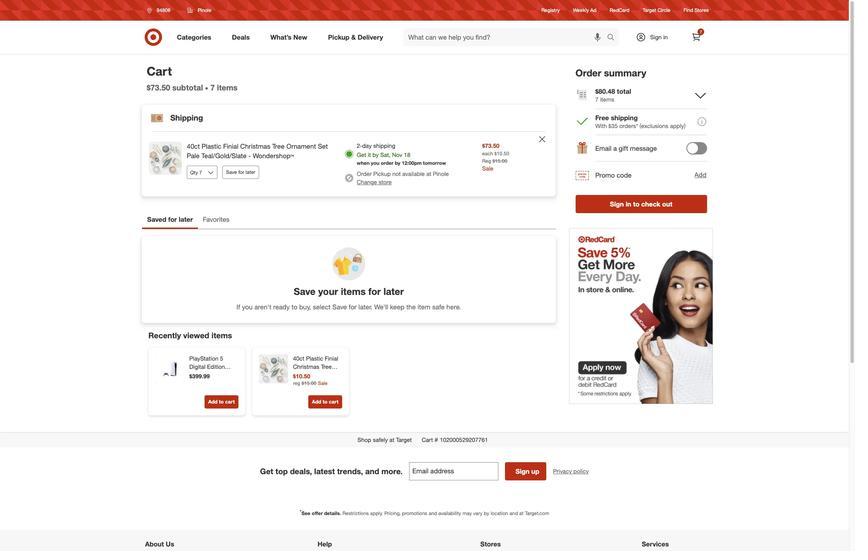 Task type: describe. For each thing, give the bounding box(es) containing it.
restrictions
[[343, 511, 369, 517]]

saved for later link
[[142, 212, 198, 229]]

categories
[[177, 33, 211, 41]]

tree for teal/gold/slate
[[272, 142, 285, 151]]

orders*
[[620, 122, 639, 129]]

services
[[642, 541, 669, 549]]

save for save your items for later
[[294, 286, 316, 297]]

up
[[532, 468, 540, 476]]

deals
[[232, 33, 250, 41]]

recently viewed items
[[148, 331, 232, 340]]

pinole inside pinole dropdown button
[[198, 7, 211, 13]]

sign up
[[516, 468, 540, 476]]

us
[[166, 541, 174, 549]]

redcard link
[[610, 7, 630, 14]]

availability
[[439, 511, 462, 517]]

favorites
[[203, 216, 230, 224]]

redcard
[[610, 7, 630, 13]]

sign for sign in
[[651, 34, 662, 41]]

2-
[[357, 142, 363, 149]]

trends,
[[337, 467, 363, 477]]

tree for wondershop™
[[321, 364, 332, 371]]

tomorrow
[[423, 160, 446, 166]]

pinole button
[[183, 3, 217, 18]]

2 horizontal spatial and
[[510, 511, 518, 517]]

new
[[294, 33, 308, 41]]

sign in to check out button
[[576, 195, 708, 213]]

1 vertical spatial get
[[260, 467, 274, 477]]

items up if you aren't ready to buy, select save for later. we'll keep the item safe here.
[[341, 286, 366, 297]]

find
[[684, 7, 694, 13]]

0 vertical spatial by
[[373, 152, 379, 159]]

see
[[302, 511, 311, 517]]

privacy policy
[[554, 468, 589, 475]]

save for later
[[226, 169, 256, 175]]

order pickup not available at pinole change store
[[357, 171, 449, 186]]

code
[[617, 171, 632, 179]]

it
[[368, 152, 371, 159]]

cart inside button
[[329, 399, 339, 405]]

when
[[357, 160, 370, 166]]

select
[[313, 303, 331, 311]]

shipping
[[170, 113, 203, 122]]

if
[[237, 303, 240, 311]]

set for 40ct plastic finial christmas tree ornament set pale teal/gold/slate - wondershop™
[[318, 142, 328, 151]]

to left check
[[634, 200, 640, 208]]

$73.50 subtotal
[[147, 83, 203, 92]]

add to cart button for playstation 5 digital edition console
[[205, 396, 239, 409]]

to left "buy,"
[[292, 303, 298, 311]]

$10.50 reg $15.00 sale
[[293, 373, 328, 387]]

target circle
[[643, 7, 671, 13]]

sign in
[[651, 34, 668, 41]]

0 horizontal spatial and
[[366, 467, 380, 477]]

categories link
[[170, 28, 222, 46]]

ornament for 40ct plastic finial christmas tree ornament set - wondershop™
[[293, 372, 319, 379]]

weekly
[[573, 7, 589, 13]]

in for sign in to check out
[[626, 200, 632, 208]]

digital
[[189, 364, 206, 371]]

here.
[[447, 303, 462, 311]]

$80.48 total 7 items
[[596, 87, 632, 103]]

cart # 102000529207761
[[422, 437, 488, 444]]

if you aren't ready to buy, select save for later. we'll keep the item safe here.
[[237, 303, 462, 311]]

total
[[618, 87, 632, 95]]

vary
[[474, 511, 483, 517]]

top
[[276, 467, 288, 477]]

weekly ad link
[[573, 7, 597, 14]]

sign up button
[[506, 463, 547, 481]]

with
[[596, 122, 608, 129]]

shop
[[358, 437, 372, 444]]

at inside order pickup not available at pinole change store
[[427, 171, 432, 178]]

0 horizontal spatial pickup
[[328, 33, 350, 41]]

for right saved
[[168, 216, 177, 224]]

day
[[363, 142, 372, 149]]

details.
[[324, 511, 341, 517]]

40ct for 40ct plastic finial christmas tree ornament set - wondershop™
[[293, 355, 305, 362]]

$80.48
[[596, 87, 616, 95]]

ornament for 40ct plastic finial christmas tree ornament set pale teal/gold/slate - wondershop™
[[287, 142, 316, 151]]

sale inside $73.50 each $10.50 reg $15.00 sale
[[483, 165, 494, 172]]

search
[[604, 34, 624, 42]]

2-day shipping get it by sat, nov 18 when you order by 12:00pm tomorrow
[[357, 142, 446, 166]]

reg
[[483, 158, 492, 164]]

later.
[[359, 303, 373, 311]]

7 link
[[688, 28, 706, 46]]

order for order summary
[[576, 67, 602, 79]]

search button
[[604, 28, 624, 48]]

not
[[393, 171, 401, 178]]

1 vertical spatial target
[[396, 437, 412, 444]]

about us
[[145, 541, 174, 549]]

items right subtotal
[[217, 83, 238, 92]]

cart for cart
[[147, 64, 172, 79]]

$399.99
[[189, 373, 210, 380]]

cart inside $399.99 add to cart
[[225, 399, 235, 405]]

18
[[404, 152, 411, 159]]

order summary
[[576, 67, 647, 79]]

you inside 2-day shipping get it by sat, nov 18 when you order by 12:00pm tomorrow
[[371, 160, 380, 166]]

shipping inside 2-day shipping get it by sat, nov 18 when you order by 12:00pm tomorrow
[[374, 142, 396, 149]]

gift
[[619, 144, 629, 153]]

playstation
[[189, 355, 219, 362]]

1 vertical spatial at
[[390, 437, 395, 444]]

free
[[596, 114, 610, 122]]

aren't
[[255, 303, 272, 311]]

a
[[614, 144, 618, 153]]

* see offer details. restrictions apply. pricing, promotions and availability may vary by location and at target.com
[[300, 510, 550, 517]]

plastic for -
[[306, 355, 323, 362]]

email
[[596, 144, 612, 153]]

free shipping with $35 orders* (exclusions apply)
[[596, 114, 686, 129]]

location
[[491, 511, 509, 517]]

sale inside $10.50 reg $15.00 sale
[[318, 380, 328, 387]]

1 vertical spatial you
[[242, 303, 253, 311]]

#
[[435, 437, 438, 444]]

circle
[[658, 7, 671, 13]]

for up we'll
[[369, 286, 381, 297]]

change
[[357, 179, 377, 186]]

privacy policy link
[[554, 468, 589, 476]]



Task type: vqa. For each thing, say whether or not it's contained in the screenshot.
the Set related to 40ct Plastic Finial Christmas Tree Ornament Set Pale Teal/Gold/Slate - Wondershop™
yes



Task type: locate. For each thing, give the bounding box(es) containing it.
$10.50 right each
[[495, 151, 510, 157]]

wondershop™
[[253, 152, 294, 160], [293, 380, 329, 387]]

0 horizontal spatial $15.00
[[302, 380, 317, 387]]

finial for wondershop™
[[325, 355, 338, 362]]

to inside $399.99 add to cart
[[219, 399, 224, 405]]

0 vertical spatial at
[[427, 171, 432, 178]]

1 vertical spatial finial
[[325, 355, 338, 362]]

delivery
[[358, 33, 383, 41]]

target inside "link"
[[643, 7, 657, 13]]

1 horizontal spatial by
[[395, 160, 401, 166]]

0 vertical spatial sale
[[483, 165, 494, 172]]

not available radio
[[346, 174, 354, 183]]

0 vertical spatial tree
[[272, 142, 285, 151]]

tree inside the 40ct plastic finial christmas tree ornament set pale teal/gold/slate - wondershop™
[[272, 142, 285, 151]]

christmas inside the 40ct plastic finial christmas tree ornament set pale teal/gold/slate - wondershop™
[[240, 142, 271, 151]]

nov
[[392, 152, 403, 159]]

0 vertical spatial shipping
[[612, 114, 639, 122]]

target circle link
[[643, 7, 671, 14]]

0 horizontal spatial $10.50
[[293, 373, 311, 380]]

0 vertical spatial -
[[249, 152, 251, 160]]

for down teal/gold/slate
[[239, 169, 244, 175]]

sign down promo code
[[611, 200, 625, 208]]

pickup left & at top
[[328, 33, 350, 41]]

save up "buy,"
[[294, 286, 316, 297]]

1 horizontal spatial cart
[[422, 437, 433, 444]]

0 horizontal spatial order
[[357, 171, 372, 178]]

your
[[318, 286, 338, 297]]

0 horizontal spatial by
[[373, 152, 379, 159]]

1 horizontal spatial stores
[[695, 7, 709, 13]]

latest
[[314, 467, 335, 477]]

1 horizontal spatial $10.50
[[495, 151, 510, 157]]

later down the 40ct plastic finial christmas tree ornament set pale teal/gold/slate - wondershop™
[[246, 169, 256, 175]]

ornament inside 40ct plastic finial christmas tree ornament set - wondershop™
[[293, 372, 319, 379]]

1 horizontal spatial at
[[427, 171, 432, 178]]

0 horizontal spatial tree
[[272, 142, 285, 151]]

What can we help you find? suggestions appear below search field
[[404, 28, 610, 46]]

1 horizontal spatial tree
[[321, 364, 332, 371]]

1 horizontal spatial cart
[[329, 399, 339, 405]]

finial inside the 40ct plastic finial christmas tree ornament set pale teal/gold/slate - wondershop™
[[223, 142, 239, 151]]

ornament
[[287, 142, 316, 151], [293, 372, 319, 379]]

save for save for later
[[226, 169, 237, 175]]

wondershop™ inside 40ct plastic finial christmas tree ornament set - wondershop™
[[293, 380, 329, 387]]

0 vertical spatial set
[[318, 142, 328, 151]]

sign for sign up
[[516, 468, 530, 476]]

finial inside 40ct plastic finial christmas tree ornament set - wondershop™
[[325, 355, 338, 362]]

each
[[483, 151, 493, 157]]

0 horizontal spatial later
[[179, 216, 193, 224]]

add to cart button down $399.99
[[205, 396, 239, 409]]

0 vertical spatial $10.50
[[495, 151, 510, 157]]

items up 5
[[212, 331, 232, 340]]

40ct for 40ct plastic finial christmas tree ornament set pale teal/gold/slate - wondershop™
[[187, 142, 200, 151]]

0 vertical spatial plastic
[[202, 142, 222, 151]]

None radio
[[346, 150, 354, 159]]

what's new link
[[264, 28, 318, 46]]

0 vertical spatial $73.50
[[147, 83, 170, 92]]

target redcard save 5% get more every day. in store & online. apply now for a credit or debit redcard. *some restrictions apply. image
[[570, 228, 713, 405]]

7 right subtotal
[[211, 83, 215, 92]]

0 vertical spatial 40ct
[[187, 142, 200, 151]]

0 vertical spatial pinole
[[198, 7, 211, 13]]

christmas for wondershop™
[[293, 364, 320, 371]]

1 vertical spatial later
[[179, 216, 193, 224]]

playstation 5 digital edition console
[[189, 355, 225, 379]]

(exclusions
[[640, 122, 669, 129]]

add
[[695, 171, 707, 179], [208, 399, 218, 405], [312, 399, 322, 405]]

pinole down tomorrow
[[433, 171, 449, 178]]

get
[[357, 152, 366, 159], [260, 467, 274, 477]]

pinole up categories link
[[198, 7, 211, 13]]

0 vertical spatial wondershop™
[[253, 152, 294, 160]]

shop safely at target
[[358, 437, 412, 444]]

0 horizontal spatial add
[[208, 399, 218, 405]]

40ct plastic finial christmas tree ornament set pale teal/gold/slate - wondershop™ link
[[187, 142, 332, 161]]

to down $10.50 reg $15.00 sale
[[323, 399, 328, 405]]

$73.50 for each
[[483, 142, 500, 149]]

sale down reg in the top right of the page
[[483, 165, 494, 172]]

to down edition
[[219, 399, 224, 405]]

order for order pickup not available at pinole change store
[[357, 171, 372, 178]]

1 horizontal spatial sale
[[483, 165, 494, 172]]

for inside button
[[239, 169, 244, 175]]

by for sat,
[[395, 160, 401, 166]]

2 vertical spatial later
[[384, 286, 404, 297]]

40ct plastic finial christmas tree ornament set pale teal/gold/slate - wondershop™
[[187, 142, 328, 160]]

1 horizontal spatial pickup
[[374, 171, 391, 178]]

0 horizontal spatial save
[[226, 169, 237, 175]]

save right the select
[[333, 303, 347, 311]]

0 horizontal spatial 40ct
[[187, 142, 200, 151]]

by for pricing,
[[484, 511, 490, 517]]

$15.00
[[493, 158, 508, 164], [302, 380, 317, 387]]

policy
[[574, 468, 589, 475]]

shipping up orders*
[[612, 114, 639, 122]]

0 vertical spatial stores
[[695, 7, 709, 13]]

items down $80.48
[[601, 96, 615, 103]]

in inside button
[[626, 200, 632, 208]]

teal/gold/slate
[[202, 152, 247, 160]]

$15.00 inside $73.50 each $10.50 reg $15.00 sale
[[493, 158, 508, 164]]

0 vertical spatial pickup
[[328, 33, 350, 41]]

email a gift message
[[596, 144, 658, 153]]

2 vertical spatial at
[[520, 511, 524, 517]]

1 horizontal spatial add to cart button
[[308, 396, 342, 409]]

7
[[700, 29, 703, 34], [211, 83, 215, 92], [596, 96, 599, 103]]

order up $80.48
[[576, 67, 602, 79]]

save inside button
[[226, 169, 237, 175]]

1 horizontal spatial finial
[[325, 355, 338, 362]]

1 horizontal spatial shipping
[[612, 114, 639, 122]]

7 for 7 items
[[211, 83, 215, 92]]

2 vertical spatial sign
[[516, 468, 530, 476]]

favorites link
[[198, 212, 235, 229]]

2 horizontal spatial at
[[520, 511, 524, 517]]

cart left #
[[422, 437, 433, 444]]

get left top on the bottom
[[260, 467, 274, 477]]

about
[[145, 541, 164, 549]]

2 cart from the left
[[329, 399, 339, 405]]

0 vertical spatial later
[[246, 169, 256, 175]]

0 vertical spatial christmas
[[240, 142, 271, 151]]

1 vertical spatial by
[[395, 160, 401, 166]]

7 for 7
[[700, 29, 703, 34]]

weekly ad
[[573, 7, 597, 13]]

$73.50 each $10.50 reg $15.00 sale
[[483, 142, 510, 172]]

finial
[[223, 142, 239, 151], [325, 355, 338, 362]]

add to cart button for 40ct plastic finial christmas tree ornament set - wondershop™
[[308, 396, 342, 409]]

target.com
[[525, 511, 550, 517]]

12:00pm
[[402, 160, 422, 166]]

pricing,
[[385, 511, 401, 517]]

deals link
[[225, 28, 260, 46]]

target right safely
[[396, 437, 412, 444]]

tree
[[272, 142, 285, 151], [321, 364, 332, 371]]

1 horizontal spatial in
[[664, 34, 668, 41]]

1 vertical spatial pickup
[[374, 171, 391, 178]]

pinole inside order pickup not available at pinole change store
[[433, 171, 449, 178]]

sign down 'target circle' "link"
[[651, 34, 662, 41]]

0 horizontal spatial target
[[396, 437, 412, 444]]

you left the order on the top of page
[[371, 160, 380, 166]]

by down nov
[[395, 160, 401, 166]]

by inside * see offer details. restrictions apply. pricing, promotions and availability may vary by location and at target.com
[[484, 511, 490, 517]]

by right it
[[373, 152, 379, 159]]

at inside * see offer details. restrictions apply. pricing, promotions and availability may vary by location and at target.com
[[520, 511, 524, 517]]

get left it
[[357, 152, 366, 159]]

by
[[373, 152, 379, 159], [395, 160, 401, 166], [484, 511, 490, 517]]

40ct
[[187, 142, 200, 151], [293, 355, 305, 362]]

2 vertical spatial by
[[484, 511, 490, 517]]

and right location
[[510, 511, 518, 517]]

shipping inside free shipping with $35 orders* (exclusions apply)
[[612, 114, 639, 122]]

cart for cart # 102000529207761
[[422, 437, 433, 444]]

and left 'availability' on the bottom right of page
[[429, 511, 437, 517]]

- inside the 40ct plastic finial christmas tree ornament set pale teal/gold/slate - wondershop™
[[249, 152, 251, 160]]

christmas up $10.50 reg $15.00 sale
[[293, 364, 320, 371]]

40ct up $10.50 reg $15.00 sale
[[293, 355, 305, 362]]

in
[[664, 34, 668, 41], [626, 200, 632, 208]]

1 horizontal spatial -
[[331, 372, 333, 379]]

finial up teal/gold/slate
[[223, 142, 239, 151]]

pickup up store
[[374, 171, 391, 178]]

40ct inside the 40ct plastic finial christmas tree ornament set pale teal/gold/slate - wondershop™
[[187, 142, 200, 151]]

add inside $399.99 add to cart
[[208, 399, 218, 405]]

1 vertical spatial stores
[[481, 541, 501, 549]]

1 horizontal spatial order
[[576, 67, 602, 79]]

1 horizontal spatial sign
[[611, 200, 625, 208]]

sign left up
[[516, 468, 530, 476]]

cart down playstation 5 digital edition console link
[[225, 399, 235, 405]]

christmas inside 40ct plastic finial christmas tree ornament set - wondershop™
[[293, 364, 320, 371]]

playstation 5 digital edition console link
[[189, 355, 237, 379]]

add for add to cart
[[312, 399, 322, 405]]

console
[[189, 372, 211, 379]]

$15.00 right reg
[[302, 380, 317, 387]]

1 vertical spatial $15.00
[[302, 380, 317, 387]]

message
[[631, 144, 658, 153]]

0 horizontal spatial in
[[626, 200, 632, 208]]

pickup & delivery link
[[321, 28, 394, 46]]

$73.50 left subtotal
[[147, 83, 170, 92]]

$73.50 inside $73.50 each $10.50 reg $15.00 sale
[[483, 142, 500, 149]]

may
[[463, 511, 472, 517]]

later inside button
[[246, 169, 256, 175]]

tree inside 40ct plastic finial christmas tree ornament set - wondershop™
[[321, 364, 332, 371]]

order inside order pickup not available at pinole change store
[[357, 171, 372, 178]]

promo code
[[596, 171, 632, 179]]

- right $10.50 reg $15.00 sale
[[331, 372, 333, 379]]

pickup & delivery
[[328, 33, 383, 41]]

stores down location
[[481, 541, 501, 549]]

0 vertical spatial order
[[576, 67, 602, 79]]

finial up $10.50 reg $15.00 sale
[[325, 355, 338, 362]]

set for 40ct plastic finial christmas tree ornament set - wondershop™
[[321, 372, 330, 379]]

and left more.
[[366, 467, 380, 477]]

1 vertical spatial shipping
[[374, 142, 396, 149]]

1 vertical spatial 40ct
[[293, 355, 305, 362]]

at down tomorrow
[[427, 171, 432, 178]]

christmas for teal/gold/slate
[[240, 142, 271, 151]]

2 horizontal spatial by
[[484, 511, 490, 517]]

apply.
[[370, 511, 383, 517]]

$10.50 inside $73.50 each $10.50 reg $15.00 sale
[[495, 151, 510, 157]]

ornament inside the 40ct plastic finial christmas tree ornament set pale teal/gold/slate - wondershop™
[[287, 142, 316, 151]]

summary
[[605, 67, 647, 79]]

1 horizontal spatial 7
[[596, 96, 599, 103]]

finial for teal/gold/slate
[[223, 142, 239, 151]]

1 horizontal spatial and
[[429, 511, 437, 517]]

set inside the 40ct plastic finial christmas tree ornament set pale teal/gold/slate - wondershop™
[[318, 142, 328, 151]]

more.
[[382, 467, 403, 477]]

1 vertical spatial -
[[331, 372, 333, 379]]

7 down find stores link
[[700, 29, 703, 34]]

1 vertical spatial christmas
[[293, 364, 320, 371]]

1 cart from the left
[[225, 399, 235, 405]]

plastic up teal/gold/slate
[[202, 142, 222, 151]]

deals,
[[290, 467, 312, 477]]

add inside 'add' button
[[695, 171, 707, 179]]

0 horizontal spatial get
[[260, 467, 274, 477]]

$35
[[609, 122, 618, 129]]

0 vertical spatial you
[[371, 160, 380, 166]]

in left check
[[626, 200, 632, 208]]

wondershop™ up add to cart
[[293, 380, 329, 387]]

ad
[[591, 7, 597, 13]]

set inside 40ct plastic finial christmas tree ornament set - wondershop™
[[321, 372, 330, 379]]

items inside $80.48 total 7 items
[[601, 96, 615, 103]]

$10.50 inside $10.50 reg $15.00 sale
[[293, 373, 311, 380]]

shipping
[[612, 114, 639, 122], [374, 142, 396, 149]]

40ct plastic finial christmas tree ornament set - wondershop™
[[293, 355, 338, 387]]

set up add to cart
[[321, 372, 330, 379]]

0 horizontal spatial cart
[[225, 399, 235, 405]]

registry link
[[542, 7, 560, 14]]

cart down 40ct plastic finial christmas tree ornament set - wondershop™ link
[[329, 399, 339, 405]]

7 inside $80.48 total 7 items
[[596, 96, 599, 103]]

0 horizontal spatial you
[[242, 303, 253, 311]]

0 vertical spatial $15.00
[[493, 158, 508, 164]]

0 horizontal spatial finial
[[223, 142, 239, 151]]

find stores
[[684, 7, 709, 13]]

40ct plastic finial christmas tree ornament set pale teal/gold/slate - wondershop&#8482; image
[[149, 142, 182, 175]]

1 horizontal spatial later
[[246, 169, 256, 175]]

keep
[[390, 303, 405, 311]]

$15.00 right reg in the top right of the page
[[493, 158, 508, 164]]

set
[[318, 142, 328, 151], [321, 372, 330, 379]]

40ct inside 40ct plastic finial christmas tree ornament set - wondershop™
[[293, 355, 305, 362]]

0 horizontal spatial 7
[[211, 83, 215, 92]]

2 horizontal spatial sign
[[651, 34, 662, 41]]

sign
[[651, 34, 662, 41], [611, 200, 625, 208], [516, 468, 530, 476]]

later
[[246, 169, 256, 175], [179, 216, 193, 224], [384, 286, 404, 297]]

none radio inside cart item ready to fulfill 'group'
[[346, 150, 354, 159]]

40ct plastic finial christmas tree ornament set - wondershop™ image
[[259, 355, 288, 384], [259, 355, 288, 384]]

available
[[403, 171, 425, 178]]

cart item ready to fulfill group
[[142, 132, 556, 197]]

plastic inside the 40ct plastic finial christmas tree ornament set pale teal/gold/slate - wondershop™
[[202, 142, 222, 151]]

1 vertical spatial save
[[294, 286, 316, 297]]

0 horizontal spatial $73.50
[[147, 83, 170, 92]]

0 vertical spatial sign
[[651, 34, 662, 41]]

1 vertical spatial ornament
[[293, 372, 319, 379]]

plastic up $10.50 reg $15.00 sale
[[306, 355, 323, 362]]

$73.50 up each
[[483, 142, 500, 149]]

change store button
[[357, 178, 392, 187]]

1 vertical spatial $73.50
[[483, 142, 500, 149]]

later for save for later
[[246, 169, 256, 175]]

- up save for later
[[249, 152, 251, 160]]

0 vertical spatial finial
[[223, 142, 239, 151]]

christmas up save for later
[[240, 142, 271, 151]]

wondershop™ up save for later
[[253, 152, 294, 160]]

pickup inside order pickup not available at pinole change store
[[374, 171, 391, 178]]

1 horizontal spatial 40ct
[[293, 355, 305, 362]]

plastic for pale
[[202, 142, 222, 151]]

shipping up sat,
[[374, 142, 396, 149]]

0 horizontal spatial pinole
[[198, 7, 211, 13]]

get inside 2-day shipping get it by sat, nov 18 when you order by 12:00pm tomorrow
[[357, 152, 366, 159]]

1 vertical spatial order
[[357, 171, 372, 178]]

playstation 5 digital edition console image
[[156, 355, 184, 384], [156, 355, 184, 384]]

7 down $80.48
[[596, 96, 599, 103]]

- inside 40ct plastic finial christmas tree ornament set - wondershop™
[[331, 372, 333, 379]]

in down circle
[[664, 34, 668, 41]]

wondershop™ inside the 40ct plastic finial christmas tree ornament set pale teal/gold/slate - wondershop™
[[253, 152, 294, 160]]

apply)
[[671, 122, 686, 129]]

ready
[[273, 303, 290, 311]]

recently
[[148, 331, 181, 340]]

cart up $73.50 subtotal
[[147, 64, 172, 79]]

save down teal/gold/slate
[[226, 169, 237, 175]]

2 horizontal spatial save
[[333, 303, 347, 311]]

stores
[[695, 7, 709, 13], [481, 541, 501, 549]]

for left later.
[[349, 303, 357, 311]]

at right safely
[[390, 437, 395, 444]]

1 vertical spatial cart
[[422, 437, 433, 444]]

add to cart button down $10.50 reg $15.00 sale
[[308, 396, 342, 409]]

1 horizontal spatial target
[[643, 7, 657, 13]]

order
[[381, 160, 394, 166]]

$15.00 inside $10.50 reg $15.00 sale
[[302, 380, 317, 387]]

later right saved
[[179, 216, 193, 224]]

1 add to cart button from the left
[[205, 396, 239, 409]]

1 horizontal spatial $73.50
[[483, 142, 500, 149]]

order up change
[[357, 171, 372, 178]]

0 vertical spatial in
[[664, 34, 668, 41]]

2 add to cart button from the left
[[308, 396, 342, 409]]

add for add
[[695, 171, 707, 179]]

1 vertical spatial tree
[[321, 364, 332, 371]]

0 horizontal spatial -
[[249, 152, 251, 160]]

and
[[366, 467, 380, 477], [429, 511, 437, 517], [510, 511, 518, 517]]

0 horizontal spatial shipping
[[374, 142, 396, 149]]

stores right find
[[695, 7, 709, 13]]

2 horizontal spatial later
[[384, 286, 404, 297]]

plastic inside 40ct plastic finial christmas tree ornament set - wondershop™
[[306, 355, 323, 362]]

40ct up pale
[[187, 142, 200, 151]]

you right if on the left of the page
[[242, 303, 253, 311]]

None text field
[[410, 463, 499, 481]]

0 horizontal spatial sign
[[516, 468, 530, 476]]

set left 2-
[[318, 142, 328, 151]]

order
[[576, 67, 602, 79], [357, 171, 372, 178]]

in for sign in
[[664, 34, 668, 41]]

1 horizontal spatial save
[[294, 286, 316, 297]]

at left target.com on the bottom right
[[520, 511, 524, 517]]

1 vertical spatial sale
[[318, 380, 328, 387]]

1 vertical spatial wondershop™
[[293, 380, 329, 387]]

$73.50 for subtotal
[[147, 83, 170, 92]]

later for saved for later
[[179, 216, 193, 224]]

0 horizontal spatial stores
[[481, 541, 501, 549]]

sale up add to cart
[[318, 380, 328, 387]]

0 vertical spatial get
[[357, 152, 366, 159]]

to
[[634, 200, 640, 208], [292, 303, 298, 311], [219, 399, 224, 405], [323, 399, 328, 405]]

1 horizontal spatial plastic
[[306, 355, 323, 362]]

-
[[249, 152, 251, 160], [331, 372, 333, 379]]

$10.50 up reg
[[293, 373, 311, 380]]

you
[[371, 160, 380, 166], [242, 303, 253, 311]]

saved
[[147, 216, 166, 224]]

target
[[643, 7, 657, 13], [396, 437, 412, 444]]

by right the vary
[[484, 511, 490, 517]]

94806
[[157, 7, 171, 13]]

target left circle
[[643, 7, 657, 13]]

1 horizontal spatial get
[[357, 152, 366, 159]]

edition
[[207, 364, 225, 371]]

sign for sign in to check out
[[611, 200, 625, 208]]

later up keep
[[384, 286, 404, 297]]



